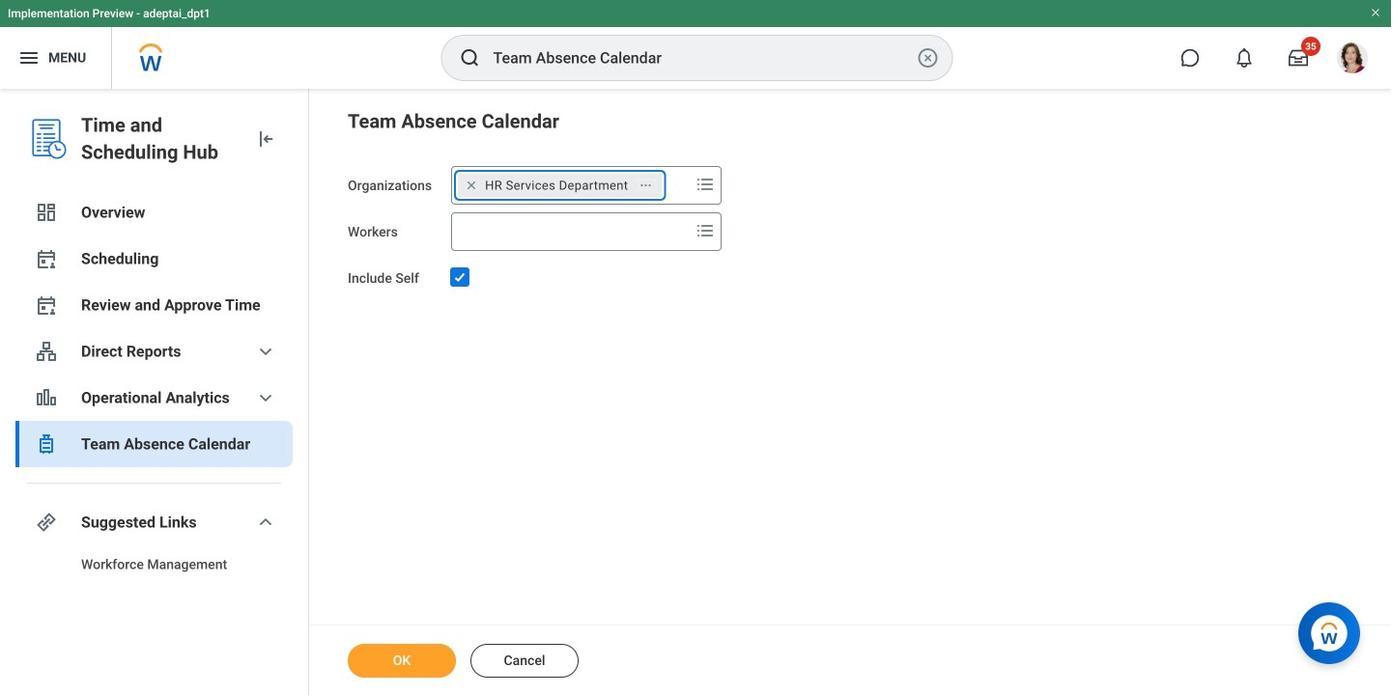 Task type: vqa. For each thing, say whether or not it's contained in the screenshot.
SEARCH "image" in the left top of the page
yes



Task type: locate. For each thing, give the bounding box(es) containing it.
check small image
[[449, 266, 472, 289]]

0 vertical spatial prompts image
[[694, 173, 717, 196]]

time and scheduling hub element
[[81, 112, 239, 166]]

dashboard image
[[35, 201, 58, 224]]

chart image
[[35, 387, 58, 410]]

chevron down small image
[[254, 511, 277, 534]]

related actions image
[[639, 179, 653, 192]]

link image
[[35, 511, 58, 534]]

calendar user solid image
[[35, 247, 58, 271]]

notifications large image
[[1235, 48, 1255, 68]]

hr services department element
[[485, 177, 629, 194]]

prompts image
[[694, 173, 717, 196], [694, 219, 717, 243]]

navigation pane region
[[0, 89, 309, 696]]

banner
[[0, 0, 1392, 89]]

task timeoff image
[[35, 433, 58, 456]]

1 vertical spatial prompts image
[[694, 219, 717, 243]]

x circle image
[[917, 46, 940, 70]]

hr services department, press delete to clear value. option
[[458, 174, 662, 197]]



Task type: describe. For each thing, give the bounding box(es) containing it.
1 prompts image from the top
[[694, 173, 717, 196]]

close environment banner image
[[1371, 7, 1382, 18]]

justify image
[[17, 46, 41, 70]]

search image
[[459, 46, 482, 70]]

view team image
[[35, 340, 58, 363]]

transformation import image
[[254, 128, 277, 151]]

profile logan mcneil image
[[1338, 43, 1369, 77]]

2 prompts image from the top
[[694, 219, 717, 243]]

x small image
[[462, 176, 481, 195]]

Search field
[[452, 215, 690, 249]]

calendar user solid image
[[35, 294, 58, 317]]

inbox large image
[[1289, 48, 1309, 68]]

Search Workday  search field
[[493, 37, 913, 79]]



